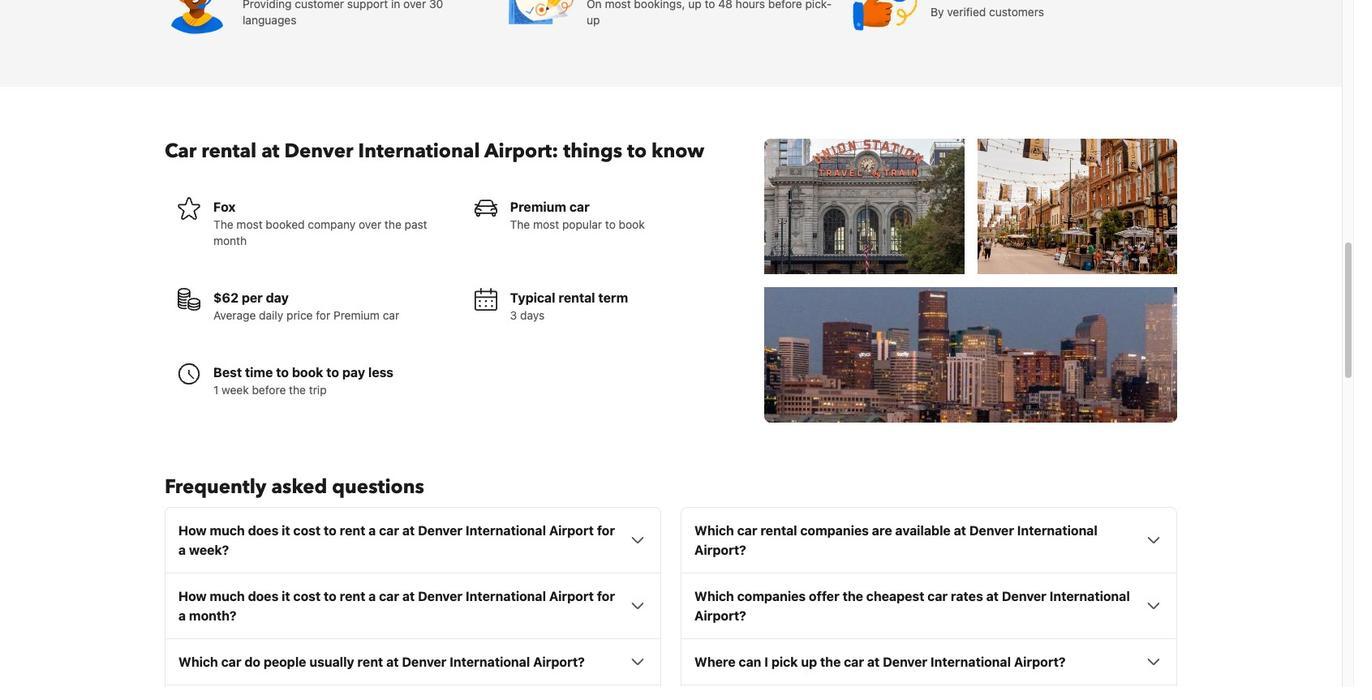 Task type: describe. For each thing, give the bounding box(es) containing it.
car inside which companies offer the cheapest car rates at denver international airport?
[[928, 589, 948, 604]]

denver up the company
[[284, 138, 353, 165]]

to inside how much does it cost to rent a car at denver international airport for a week?
[[324, 524, 337, 538]]

airport:
[[485, 138, 559, 165]]

3
[[510, 309, 517, 322]]

by
[[931, 5, 944, 19]]

to right popular
[[605, 218, 616, 232]]

at inside how much does it cost to rent a car at denver international airport for a week?
[[402, 524, 415, 538]]

fox
[[213, 200, 236, 214]]

we're here for you image
[[165, 0, 230, 35]]

which companies offer the cheapest car rates at denver international airport? button
[[695, 587, 1164, 626]]

available
[[896, 524, 951, 538]]

best time to book to pay less
[[213, 365, 394, 380]]

at up booked
[[261, 138, 280, 165]]

hours
[[736, 0, 765, 11]]

the for premium car
[[510, 218, 530, 232]]

average
[[213, 309, 256, 322]]

how much does it cost to rent a car at denver international airport for a week? button
[[179, 521, 648, 560]]

to inside "how much does it cost to rent a car at denver international airport for a month?"
[[324, 589, 337, 604]]

for for how much does it cost to rent a car at denver international airport for a week?
[[597, 524, 615, 538]]

popular
[[562, 218, 602, 232]]

on
[[587, 0, 602, 11]]

1 vertical spatial premium
[[334, 309, 380, 322]]

cost for month?
[[293, 589, 321, 604]]

things
[[563, 138, 622, 165]]

offer
[[809, 589, 840, 604]]

where can i pick up the car at denver international airport? button
[[695, 653, 1164, 672]]

can
[[739, 655, 762, 670]]

pay
[[342, 365, 365, 380]]

at inside 'dropdown button'
[[386, 655, 399, 670]]

week
[[222, 383, 249, 397]]

pick-
[[806, 0, 832, 11]]

international inside which companies offer the cheapest car rates at denver international airport?
[[1050, 589, 1130, 604]]

how much does it cost to rent a car at denver international airport for a month?
[[179, 589, 615, 624]]

usually
[[309, 655, 354, 670]]

much for month?
[[210, 589, 245, 604]]

bookings,
[[634, 0, 685, 11]]

days
[[520, 309, 545, 322]]

car inside which car rental companies are available at denver international airport?
[[737, 524, 758, 538]]

for for how much does it cost to rent a car at denver international airport for a month?
[[597, 589, 615, 604]]

daily
[[259, 309, 283, 322]]

typical
[[510, 291, 556, 305]]

rent for month?
[[340, 589, 366, 604]]

rates
[[951, 589, 984, 604]]

how much does it cost to rent a car at denver international airport for a week?
[[179, 524, 615, 558]]

people
[[264, 655, 306, 670]]

30
[[429, 0, 443, 11]]

a down questions
[[369, 524, 376, 538]]

month?
[[189, 609, 237, 624]]

most inside on most bookings, up to 48 hours before pick- up
[[605, 0, 631, 11]]

which companies offer the cheapest car rates at denver international airport?
[[695, 589, 1130, 624]]

5 million+ reviews image
[[853, 0, 918, 35]]

airport? inside which companies offer the cheapest car rates at denver international airport?
[[695, 609, 747, 624]]

providing customer support in over 30 languages
[[243, 0, 443, 27]]

rental for term
[[559, 291, 595, 305]]

the for fox
[[213, 218, 233, 232]]

frequently asked questions
[[165, 474, 424, 501]]

trip
[[309, 383, 327, 397]]

airport for how much does it cost to rent a car at denver international airport for a week?
[[549, 524, 594, 538]]

which car rental companies are available at denver international airport? button
[[695, 521, 1164, 560]]

booked
[[266, 218, 305, 232]]

48
[[718, 0, 733, 11]]

customer
[[295, 0, 344, 11]]

does for week?
[[248, 524, 279, 538]]

the most popular to book
[[510, 218, 645, 232]]

which for which companies offer the cheapest car rates at denver international airport?
[[695, 589, 734, 604]]

which car rental companies are available at denver international airport?
[[695, 524, 1098, 558]]

questions
[[332, 474, 424, 501]]

at inside which companies offer the cheapest car rates at denver international airport?
[[987, 589, 999, 604]]

$62
[[213, 291, 239, 305]]

less
[[368, 365, 394, 380]]

1 horizontal spatial book
[[619, 218, 645, 232]]

verified
[[947, 5, 986, 19]]

day
[[266, 291, 289, 305]]

0 horizontal spatial up
[[587, 13, 600, 27]]

rental for at
[[202, 138, 257, 165]]

how much does it cost to rent a car at denver international airport for a month? button
[[179, 587, 648, 626]]

per
[[242, 291, 263, 305]]

$62 per day
[[213, 291, 289, 305]]

are
[[872, 524, 892, 538]]

international inside how much does it cost to rent a car at denver international airport for a week?
[[466, 524, 546, 538]]

international inside "how much does it cost to rent a car at denver international airport for a month?"
[[466, 589, 546, 604]]

denver inside where can i pick up the car at denver international airport? dropdown button
[[883, 655, 928, 670]]

providing
[[243, 0, 292, 11]]

cost for week?
[[293, 524, 321, 538]]

the down 'best time to book to pay less'
[[289, 383, 306, 397]]

international inside 'dropdown button'
[[450, 655, 530, 670]]

at inside which car rental companies are available at denver international airport?
[[954, 524, 967, 538]]

average daily price for premium car
[[213, 309, 399, 322]]

past
[[405, 218, 427, 232]]

where can i pick up the car at denver international airport?
[[695, 655, 1066, 670]]

up inside dropdown button
[[801, 655, 817, 670]]

the right 'pick'
[[821, 655, 841, 670]]

know
[[652, 138, 705, 165]]

price
[[287, 309, 313, 322]]

the most booked company over the past month
[[213, 218, 427, 248]]

1 horizontal spatial premium
[[510, 200, 567, 214]]

best
[[213, 365, 242, 380]]

week?
[[189, 543, 229, 558]]

typical rental term
[[510, 291, 628, 305]]

on most bookings, up to 48 hours before pick- up
[[587, 0, 832, 27]]

languages
[[243, 13, 297, 27]]

airport? inside which car rental companies are available at denver international airport?
[[695, 543, 747, 558]]



Task type: vqa. For each thing, say whether or not it's contained in the screenshot.
Cheap car rental in Humble image
no



Task type: locate. For each thing, give the bounding box(es) containing it.
cost down asked
[[293, 524, 321, 538]]

denver
[[284, 138, 353, 165], [418, 524, 463, 538], [970, 524, 1014, 538], [418, 589, 463, 604], [1002, 589, 1047, 604], [402, 655, 447, 670], [883, 655, 928, 670]]

cost inside how much does it cost to rent a car at denver international airport for a week?
[[293, 524, 321, 538]]

0 vertical spatial which
[[695, 524, 734, 538]]

premium right price
[[334, 309, 380, 322]]

0 horizontal spatial the
[[213, 218, 233, 232]]

for inside how much does it cost to rent a car at denver international airport for a week?
[[597, 524, 615, 538]]

to left know
[[627, 138, 647, 165]]

a left month?
[[179, 609, 186, 624]]

how
[[179, 524, 207, 538], [179, 589, 207, 604]]

international inside which car rental companies are available at denver international airport?
[[1018, 524, 1098, 538]]

most for premium car
[[533, 218, 559, 232]]

it down frequently asked questions
[[282, 524, 290, 538]]

rent for week?
[[340, 524, 366, 538]]

0 vertical spatial rental
[[202, 138, 257, 165]]

the down fox
[[213, 218, 233, 232]]

0 vertical spatial premium
[[510, 200, 567, 214]]

companies
[[801, 524, 869, 538], [737, 589, 806, 604]]

the
[[213, 218, 233, 232], [510, 218, 530, 232]]

1 horizontal spatial rental
[[559, 291, 595, 305]]

does inside how much does it cost to rent a car at denver international airport for a week?
[[248, 524, 279, 538]]

before down time
[[252, 383, 286, 397]]

i
[[765, 655, 769, 670]]

rent inside which car do people usually rent at denver international airport? 'dropdown button'
[[358, 655, 383, 670]]

it inside how much does it cost to rent a car at denver international airport for a week?
[[282, 524, 290, 538]]

which inside which car rental companies are available at denver international airport?
[[695, 524, 734, 538]]

most up month at left top
[[237, 218, 263, 232]]

how inside "how much does it cost to rent a car at denver international airport for a month?"
[[179, 589, 207, 604]]

companies inside which companies offer the cheapest car rates at denver international airport?
[[737, 589, 806, 604]]

rent
[[340, 524, 366, 538], [340, 589, 366, 604], [358, 655, 383, 670]]

most right the on
[[605, 0, 631, 11]]

a down how much does it cost to rent a car at denver international airport for a week?
[[369, 589, 376, 604]]

denver right available
[[970, 524, 1014, 538]]

denver down how much does it cost to rent a car at denver international airport for a week? dropdown button
[[418, 589, 463, 604]]

does inside "how much does it cost to rent a car at denver international airport for a month?"
[[248, 589, 279, 604]]

which for which car do people usually rent at denver international airport?
[[179, 655, 218, 670]]

before inside on most bookings, up to 48 hours before pick- up
[[768, 0, 802, 11]]

for inside "how much does it cost to rent a car at denver international airport for a month?"
[[597, 589, 615, 604]]

1 airport from the top
[[549, 524, 594, 538]]

asked
[[271, 474, 327, 501]]

for
[[316, 309, 330, 322], [597, 524, 615, 538], [597, 589, 615, 604]]

rental
[[202, 138, 257, 165], [559, 291, 595, 305], [761, 524, 797, 538]]

at down which companies offer the cheapest car rates at denver international airport? at bottom right
[[867, 655, 880, 670]]

how inside how much does it cost to rent a car at denver international airport for a week?
[[179, 524, 207, 538]]

to inside on most bookings, up to 48 hours before pick- up
[[705, 0, 715, 11]]

the left past
[[385, 218, 402, 232]]

0 horizontal spatial before
[[252, 383, 286, 397]]

company
[[308, 218, 356, 232]]

the inside the most booked company over the past month
[[385, 218, 402, 232]]

2 airport from the top
[[549, 589, 594, 604]]

1 vertical spatial rent
[[340, 589, 366, 604]]

1 how from the top
[[179, 524, 207, 538]]

it up people
[[282, 589, 290, 604]]

car
[[570, 200, 590, 214], [383, 309, 399, 322], [379, 524, 399, 538], [737, 524, 758, 538], [379, 589, 399, 604], [928, 589, 948, 604], [221, 655, 241, 670], [844, 655, 864, 670]]

1 vertical spatial does
[[248, 589, 279, 604]]

at inside "how much does it cost to rent a car at denver international airport for a month?"
[[402, 589, 415, 604]]

over for company
[[359, 218, 382, 232]]

the
[[385, 218, 402, 232], [289, 383, 306, 397], [843, 589, 864, 604], [821, 655, 841, 670]]

book
[[619, 218, 645, 232], [292, 365, 323, 380]]

up right 'pick'
[[801, 655, 817, 670]]

it
[[282, 524, 290, 538], [282, 589, 290, 604]]

much for week?
[[210, 524, 245, 538]]

2 vertical spatial rent
[[358, 655, 383, 670]]

1 vertical spatial book
[[292, 365, 323, 380]]

does up do
[[248, 589, 279, 604]]

cost inside "how much does it cost to rent a car at denver international airport for a month?"
[[293, 589, 321, 604]]

up left 48
[[688, 0, 702, 11]]

2 vertical spatial for
[[597, 589, 615, 604]]

rental inside which car rental companies are available at denver international airport?
[[761, 524, 797, 538]]

how for week?
[[179, 524, 207, 538]]

0 vertical spatial before
[[768, 0, 802, 11]]

0 vertical spatial up
[[688, 0, 702, 11]]

most down premium car on the left top of the page
[[533, 218, 559, 232]]

2 horizontal spatial rental
[[761, 524, 797, 538]]

0 vertical spatial how
[[179, 524, 207, 538]]

1 horizontal spatial the
[[510, 218, 530, 232]]

car inside "how much does it cost to rent a car at denver international airport for a month?"
[[379, 589, 399, 604]]

the inside which companies offer the cheapest car rates at denver international airport?
[[843, 589, 864, 604]]

2 much from the top
[[210, 589, 245, 604]]

1 does from the top
[[248, 524, 279, 538]]

2 how from the top
[[179, 589, 207, 604]]

1 it from the top
[[282, 524, 290, 538]]

which for which car rental companies are available at denver international airport?
[[695, 524, 734, 538]]

does down frequently asked questions
[[248, 524, 279, 538]]

customers
[[989, 5, 1044, 19]]

international
[[358, 138, 480, 165], [466, 524, 546, 538], [1018, 524, 1098, 538], [466, 589, 546, 604], [1050, 589, 1130, 604], [450, 655, 530, 670], [931, 655, 1011, 670]]

rent up usually
[[340, 589, 366, 604]]

1 horizontal spatial up
[[688, 0, 702, 11]]

at down how much does it cost to rent a car at denver international airport for a week? dropdown button
[[402, 589, 415, 604]]

cheapest
[[867, 589, 925, 604]]

denver inside which car rental companies are available at denver international airport?
[[970, 524, 1014, 538]]

the inside the most booked company over the past month
[[213, 218, 233, 232]]

to
[[705, 0, 715, 11], [627, 138, 647, 165], [605, 218, 616, 232], [276, 365, 289, 380], [326, 365, 339, 380], [324, 524, 337, 538], [324, 589, 337, 604]]

at
[[261, 138, 280, 165], [402, 524, 415, 538], [954, 524, 967, 538], [402, 589, 415, 604], [987, 589, 999, 604], [386, 655, 399, 670], [867, 655, 880, 670]]

free cancellation image
[[509, 0, 574, 35]]

2 vertical spatial which
[[179, 655, 218, 670]]

rent down questions
[[340, 524, 366, 538]]

before left pick-
[[768, 0, 802, 11]]

much up month?
[[210, 589, 245, 604]]

it inside "how much does it cost to rent a car at denver international airport for a month?"
[[282, 589, 290, 604]]

0 vertical spatial much
[[210, 524, 245, 538]]

0 horizontal spatial premium
[[334, 309, 380, 322]]

0 vertical spatial book
[[619, 218, 645, 232]]

one of the most visited landmarks in denver. image
[[765, 139, 965, 275]]

over right in
[[403, 0, 426, 11]]

companies left the offer
[[737, 589, 806, 604]]

cost up people
[[293, 589, 321, 604]]

1 the from the left
[[213, 218, 233, 232]]

companies inside which car rental companies are available at denver international airport?
[[801, 524, 869, 538]]

airport?
[[695, 543, 747, 558], [695, 609, 747, 624], [533, 655, 585, 670], [1014, 655, 1066, 670]]

rent inside "how much does it cost to rent a car at denver international airport for a month?"
[[340, 589, 366, 604]]

it for week?
[[282, 524, 290, 538]]

1 much from the top
[[210, 524, 245, 538]]

0 horizontal spatial rental
[[202, 138, 257, 165]]

2 cost from the top
[[293, 589, 321, 604]]

the right the offer
[[843, 589, 864, 604]]

over inside providing customer support in over 30 languages
[[403, 0, 426, 11]]

1 vertical spatial much
[[210, 589, 245, 604]]

over for in
[[403, 0, 426, 11]]

2 horizontal spatial up
[[801, 655, 817, 670]]

denver down 'how much does it cost to rent a car at denver international airport for a month?' "dropdown button"
[[402, 655, 447, 670]]

much inside how much does it cost to rent a car at denver international airport for a week?
[[210, 524, 245, 538]]

1 week before the trip
[[213, 383, 327, 397]]

do
[[245, 655, 261, 670]]

to down asked
[[324, 524, 337, 538]]

how up week?
[[179, 524, 207, 538]]

to up 1 week before the trip
[[276, 365, 289, 380]]

2 vertical spatial rental
[[761, 524, 797, 538]]

1 vertical spatial before
[[252, 383, 286, 397]]

1 vertical spatial airport
[[549, 589, 594, 604]]

2 horizontal spatial most
[[605, 0, 631, 11]]

rent inside how much does it cost to rent a car at denver international airport for a week?
[[340, 524, 366, 538]]

1 vertical spatial which
[[695, 589, 734, 604]]

denver right rates
[[1002, 589, 1047, 604]]

1 cost from the top
[[293, 524, 321, 538]]

how up month?
[[179, 589, 207, 604]]

3 days
[[510, 309, 545, 322]]

much up week?
[[210, 524, 245, 538]]

0 horizontal spatial most
[[237, 218, 263, 232]]

in
[[391, 0, 400, 11]]

month
[[213, 234, 247, 248]]

1 vertical spatial companies
[[737, 589, 806, 604]]

car inside 'dropdown button'
[[221, 655, 241, 670]]

it for month?
[[282, 589, 290, 604]]

1 vertical spatial how
[[179, 589, 207, 604]]

cost
[[293, 524, 321, 538], [293, 589, 321, 604]]

1 vertical spatial it
[[282, 589, 290, 604]]

which car do people usually rent at denver international airport? button
[[179, 653, 648, 672]]

0 horizontal spatial book
[[292, 365, 323, 380]]

which inside which companies offer the cheapest car rates at denver international airport?
[[695, 589, 734, 604]]

frequently
[[165, 474, 267, 501]]

which inside 'dropdown button'
[[179, 655, 218, 670]]

district of denver where our customers prefer to stay. image
[[978, 139, 1178, 275]]

0 vertical spatial companies
[[801, 524, 869, 538]]

over right the company
[[359, 218, 382, 232]]

most
[[605, 0, 631, 11], [237, 218, 263, 232], [533, 218, 559, 232]]

to left pay in the bottom of the page
[[326, 365, 339, 380]]

car inside how much does it cost to rent a car at denver international airport for a week?
[[379, 524, 399, 538]]

where
[[695, 655, 736, 670]]

denver down which companies offer the cheapest car rates at denver international airport? at bottom right
[[883, 655, 928, 670]]

to left 48
[[705, 0, 715, 11]]

to up usually
[[324, 589, 337, 604]]

at down questions
[[402, 524, 415, 538]]

the down premium car on the left top of the page
[[510, 218, 530, 232]]

1 vertical spatial rental
[[559, 291, 595, 305]]

airport inside "how much does it cost to rent a car at denver international airport for a month?"
[[549, 589, 594, 604]]

0 vertical spatial airport
[[549, 524, 594, 538]]

2 the from the left
[[510, 218, 530, 232]]

airport for how much does it cost to rent a car at denver international airport for a month?
[[549, 589, 594, 604]]

denver down questions
[[418, 524, 463, 538]]

0 vertical spatial does
[[248, 524, 279, 538]]

at right rates
[[987, 589, 999, 604]]

2 it from the top
[[282, 589, 290, 604]]

much inside "how much does it cost to rent a car at denver international airport for a month?"
[[210, 589, 245, 604]]

denver inside how much does it cost to rent a car at denver international airport for a week?
[[418, 524, 463, 538]]

companies left the are
[[801, 524, 869, 538]]

which
[[695, 524, 734, 538], [695, 589, 734, 604], [179, 655, 218, 670]]

at right available
[[954, 524, 967, 538]]

book right popular
[[619, 218, 645, 232]]

0 vertical spatial for
[[316, 309, 330, 322]]

1
[[213, 383, 219, 397]]

term
[[599, 291, 628, 305]]

most inside the most booked company over the past month
[[237, 218, 263, 232]]

1 vertical spatial over
[[359, 218, 382, 232]]

over inside the most booked company over the past month
[[359, 218, 382, 232]]

airport inside how much does it cost to rent a car at denver international airport for a week?
[[549, 524, 594, 538]]

a left week?
[[179, 543, 186, 558]]

premium up the most popular to book
[[510, 200, 567, 214]]

1 horizontal spatial most
[[533, 218, 559, 232]]

premium car
[[510, 200, 590, 214]]

by verified customers
[[931, 5, 1044, 19]]

over
[[403, 0, 426, 11], [359, 218, 382, 232]]

car rental at denver international airport: things to know
[[165, 138, 705, 165]]

pick
[[772, 655, 798, 670]]

up down the on
[[587, 13, 600, 27]]

rent right usually
[[358, 655, 383, 670]]

before
[[768, 0, 802, 11], [252, 383, 286, 397]]

time
[[245, 365, 273, 380]]

a beautiful view of denver serviced by denver international airport image
[[765, 288, 1178, 423]]

0 horizontal spatial over
[[359, 218, 382, 232]]

denver inside which companies offer the cheapest car rates at denver international airport?
[[1002, 589, 1047, 604]]

1 horizontal spatial over
[[403, 0, 426, 11]]

denver inside "how much does it cost to rent a car at denver international airport for a month?"
[[418, 589, 463, 604]]

most for fox
[[237, 218, 263, 232]]

1 vertical spatial up
[[587, 13, 600, 27]]

1 horizontal spatial before
[[768, 0, 802, 11]]

book up trip on the bottom left of the page
[[292, 365, 323, 380]]

support
[[347, 0, 388, 11]]

0 vertical spatial it
[[282, 524, 290, 538]]

0 vertical spatial over
[[403, 0, 426, 11]]

0 vertical spatial rent
[[340, 524, 366, 538]]

1 vertical spatial for
[[597, 524, 615, 538]]

airport? inside 'dropdown button'
[[533, 655, 585, 670]]

much
[[210, 524, 245, 538], [210, 589, 245, 604]]

2 does from the top
[[248, 589, 279, 604]]

denver inside which car do people usually rent at denver international airport? 'dropdown button'
[[402, 655, 447, 670]]

does
[[248, 524, 279, 538], [248, 589, 279, 604]]

car
[[165, 138, 197, 165]]

does for month?
[[248, 589, 279, 604]]

2 vertical spatial up
[[801, 655, 817, 670]]

1 vertical spatial cost
[[293, 589, 321, 604]]

airport
[[549, 524, 594, 538], [549, 589, 594, 604]]

0 vertical spatial cost
[[293, 524, 321, 538]]

how for month?
[[179, 589, 207, 604]]

which car do people usually rent at denver international airport?
[[179, 655, 585, 670]]

up
[[688, 0, 702, 11], [587, 13, 600, 27], [801, 655, 817, 670]]

at down "how much does it cost to rent a car at denver international airport for a month?"
[[386, 655, 399, 670]]



